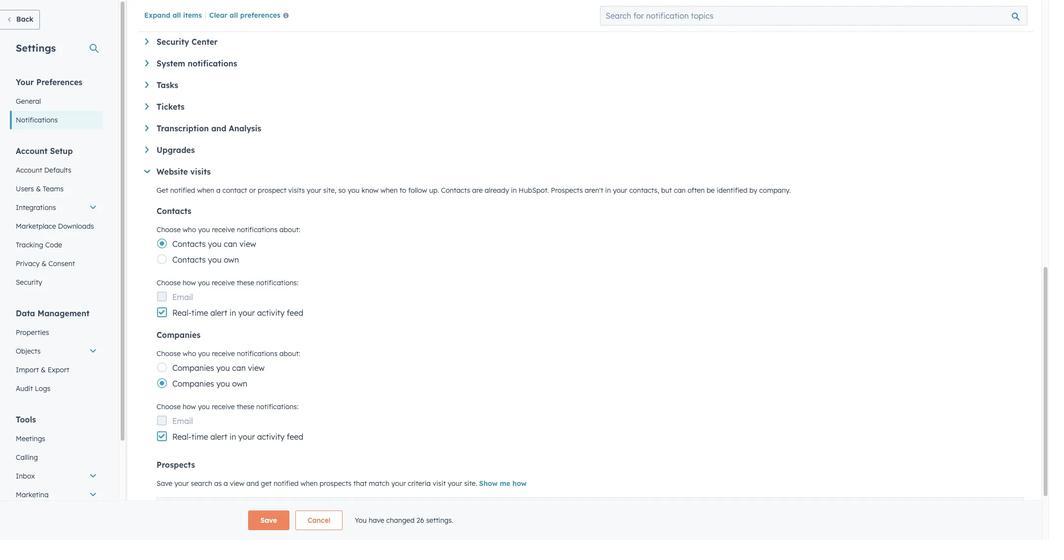 Task type: locate. For each thing, give the bounding box(es) containing it.
contacts up contacts you own
[[172, 239, 206, 249]]

can up companies you own
[[232, 363, 246, 373]]

1 vertical spatial view
[[248, 363, 265, 373]]

0 horizontal spatial all
[[173, 11, 181, 20]]

1 vertical spatial can
[[224, 239, 237, 249]]

caret image inside tickets 'dropdown button'
[[145, 103, 149, 110]]

1 vertical spatial alert
[[210, 432, 227, 442]]

account up "account defaults"
[[16, 146, 48, 156]]

account for account setup
[[16, 146, 48, 156]]

you up "contacts you can view" on the left top
[[198, 226, 210, 234]]

1 choose who you receive notifications about: from the top
[[157, 226, 300, 234]]

email down contacts you own
[[172, 293, 193, 302]]

0 vertical spatial real-time alert in your activity feed
[[172, 308, 303, 318]]

0 vertical spatial these
[[237, 279, 254, 288]]

2 vertical spatial notifications
[[237, 350, 278, 359]]

when left prospects
[[301, 480, 318, 489]]

choose how you receive these notifications:
[[157, 279, 299, 288], [157, 403, 299, 412]]

0 vertical spatial notifications:
[[256, 279, 299, 288]]

2 account from the top
[[16, 166, 42, 175]]

calling
[[16, 454, 38, 462]]

activity
[[257, 308, 285, 318], [257, 432, 285, 442]]

you
[[348, 186, 360, 195], [198, 226, 210, 234], [208, 239, 222, 249], [208, 255, 222, 265], [198, 279, 210, 288], [198, 350, 210, 359], [216, 363, 230, 373], [216, 379, 230, 389], [198, 403, 210, 412]]

1 horizontal spatial and
[[247, 480, 259, 489]]

1 vertical spatial &
[[42, 260, 46, 268]]

1 vertical spatial choose how you receive these notifications:
[[157, 403, 299, 412]]

1 horizontal spatial save
[[261, 517, 277, 526]]

1 horizontal spatial all
[[230, 11, 238, 20]]

but
[[661, 186, 672, 195]]

1 vertical spatial visits
[[288, 186, 305, 195]]

when left to
[[381, 186, 398, 195]]

own down companies you can view
[[232, 379, 248, 389]]

already
[[485, 186, 509, 195]]

0 horizontal spatial a
[[216, 186, 221, 195]]

0 vertical spatial real-
[[172, 308, 192, 318]]

who
[[183, 226, 196, 234], [183, 350, 196, 359]]

notified right get
[[274, 480, 299, 489]]

receive
[[212, 226, 235, 234], [212, 279, 235, 288], [212, 350, 235, 359], [212, 403, 235, 412]]

prospects up search
[[157, 461, 195, 470]]

2 receive from the top
[[212, 279, 235, 288]]

save for save
[[261, 517, 277, 526]]

1 vertical spatial activity
[[257, 432, 285, 442]]

who up "contacts you can view" on the left top
[[183, 226, 196, 234]]

contacts
[[441, 186, 470, 195], [157, 206, 192, 216], [172, 239, 206, 249], [172, 255, 206, 265]]

2 vertical spatial companies
[[172, 379, 214, 389]]

1 time from the top
[[192, 308, 208, 318]]

real-time alert in your activity feed for contacts you own
[[172, 308, 303, 318]]

notifications for companies
[[237, 350, 278, 359]]

1 horizontal spatial a
[[224, 480, 228, 489]]

choose who you receive notifications about:
[[157, 226, 300, 234], [157, 350, 300, 359]]

data management
[[16, 309, 90, 319]]

inbox
[[16, 472, 35, 481]]

& for consent
[[42, 260, 46, 268]]

who for companies
[[183, 350, 196, 359]]

2 choose from the top
[[157, 279, 181, 288]]

security for security
[[16, 278, 42, 287]]

0 vertical spatial alert
[[210, 308, 227, 318]]

2 vertical spatial how
[[513, 480, 527, 489]]

notifications down center
[[188, 59, 237, 68]]

1 vertical spatial these
[[237, 403, 254, 412]]

back link
[[0, 10, 40, 30]]

marketplace downloads
[[16, 222, 94, 231]]

about: for contacts you can view
[[280, 226, 300, 234]]

contacts for contacts you can view
[[172, 239, 206, 249]]

security down privacy
[[16, 278, 42, 287]]

you up companies you own
[[216, 363, 230, 373]]

0 vertical spatial about:
[[280, 226, 300, 234]]

save
[[157, 480, 172, 489], [261, 517, 277, 526]]

1 real-time alert in your activity feed from the top
[[172, 308, 303, 318]]

notifications down or
[[237, 226, 278, 234]]

email
[[172, 293, 193, 302], [172, 417, 193, 427]]

1 caret image from the top
[[145, 60, 149, 66]]

import
[[16, 366, 39, 375]]

all right clear
[[230, 11, 238, 20]]

1 alert from the top
[[210, 308, 227, 318]]

save your search as a view and get notified when prospects that match your criteria visit your site. show me how
[[157, 480, 527, 489]]

1 vertical spatial email
[[172, 417, 193, 427]]

audit
[[16, 385, 33, 394]]

all for clear
[[230, 11, 238, 20]]

2 about: from the top
[[280, 350, 300, 359]]

companies for companies you own
[[172, 379, 214, 389]]

receive up companies you can view
[[212, 350, 235, 359]]

prospect
[[258, 186, 286, 195]]

0 vertical spatial save
[[157, 480, 172, 489]]

expand all items
[[144, 11, 202, 20]]

1 vertical spatial account
[[16, 166, 42, 175]]

0 vertical spatial notified
[[170, 186, 195, 195]]

caret image
[[145, 38, 149, 45], [145, 103, 149, 110], [144, 170, 150, 173]]

notified down website visits
[[170, 186, 195, 195]]

own
[[224, 255, 239, 265], [232, 379, 248, 389]]

transcription
[[157, 124, 209, 133]]

1 choose from the top
[[157, 226, 181, 234]]

contacts right up.
[[441, 186, 470, 195]]

save inside button
[[261, 517, 277, 526]]

notifications up companies you can view
[[237, 350, 278, 359]]

and left get
[[247, 480, 259, 489]]

1 vertical spatial prospects
[[157, 461, 195, 470]]

2 activity from the top
[[257, 432, 285, 442]]

save left search
[[157, 480, 172, 489]]

objects
[[16, 347, 41, 356]]

choose who you receive notifications about: up "contacts you can view" on the left top
[[157, 226, 300, 234]]

email for contacts you own
[[172, 293, 193, 302]]

2 time from the top
[[192, 432, 208, 442]]

2 vertical spatial can
[[232, 363, 246, 373]]

1 email from the top
[[172, 293, 193, 302]]

& inside 'link'
[[41, 366, 46, 375]]

caret image inside tasks 'dropdown button'
[[145, 82, 149, 88]]

1 real- from the top
[[172, 308, 192, 318]]

2 real- from the top
[[172, 432, 192, 442]]

often
[[688, 186, 705, 195]]

0 vertical spatial and
[[211, 124, 227, 133]]

real-time alert in your activity feed
[[172, 308, 303, 318], [172, 432, 303, 442]]

all inside button
[[230, 11, 238, 20]]

1 vertical spatial companies
[[172, 363, 214, 373]]

these down companies you own
[[237, 403, 254, 412]]

0 horizontal spatial prospects
[[157, 461, 195, 470]]

0 horizontal spatial notified
[[170, 186, 195, 195]]

these
[[237, 279, 254, 288], [237, 403, 254, 412]]

0 vertical spatial own
[[224, 255, 239, 265]]

real- for contacts you own
[[172, 308, 192, 318]]

& right 'users'
[[36, 185, 41, 194]]

users
[[16, 185, 34, 194]]

up.
[[429, 186, 439, 195]]

0 vertical spatial visits
[[190, 167, 211, 177]]

meetings
[[16, 435, 45, 444]]

1 horizontal spatial visits
[[288, 186, 305, 195]]

1 vertical spatial save
[[261, 517, 277, 526]]

properties
[[16, 329, 49, 337]]

0 vertical spatial feed
[[287, 308, 303, 318]]

properties link
[[10, 324, 103, 342]]

2 caret image from the top
[[145, 82, 149, 88]]

expand
[[144, 11, 171, 20]]

tracking
[[16, 241, 43, 250]]

1 vertical spatial about:
[[280, 350, 300, 359]]

notifications for contacts
[[237, 226, 278, 234]]

caret image inside "upgrades" dropdown button
[[145, 147, 149, 153]]

caret image down expand
[[145, 38, 149, 45]]

can right "but" at right
[[674, 186, 686, 195]]

3 caret image from the top
[[145, 125, 149, 131]]

2 choose who you receive notifications about: from the top
[[157, 350, 300, 359]]

2 vertical spatial &
[[41, 366, 46, 375]]

import & export
[[16, 366, 69, 375]]

and left analysis
[[211, 124, 227, 133]]

choose how you receive these notifications: for companies you own
[[157, 403, 299, 412]]

choose who you receive notifications about: for contacts
[[157, 226, 300, 234]]

0 vertical spatial prospects
[[551, 186, 583, 195]]

0 horizontal spatial security
[[16, 278, 42, 287]]

save down get
[[261, 517, 277, 526]]

can
[[674, 186, 686, 195], [224, 239, 237, 249], [232, 363, 246, 373]]

data management element
[[10, 308, 103, 398]]

0 vertical spatial who
[[183, 226, 196, 234]]

who up companies you can view
[[183, 350, 196, 359]]

you up companies you can view
[[198, 350, 210, 359]]

security center button
[[145, 37, 1024, 47]]

1 these from the top
[[237, 279, 254, 288]]

visits right prospect at left
[[288, 186, 305, 195]]

4 caret image from the top
[[145, 147, 149, 153]]

receive up "contacts you can view" on the left top
[[212, 226, 235, 234]]

contact
[[223, 186, 247, 195]]

2 vertical spatial caret image
[[144, 170, 150, 173]]

0 vertical spatial email
[[172, 293, 193, 302]]

0 vertical spatial &
[[36, 185, 41, 194]]

0 vertical spatial account
[[16, 146, 48, 156]]

1 vertical spatial caret image
[[145, 103, 149, 110]]

how right "me"
[[513, 480, 527, 489]]

1 vertical spatial own
[[232, 379, 248, 389]]

1 feed from the top
[[287, 308, 303, 318]]

view for companies you can view
[[248, 363, 265, 373]]

that
[[354, 480, 367, 489]]

account setup element
[[10, 146, 103, 292]]

1 vertical spatial who
[[183, 350, 196, 359]]

2 real-time alert in your activity feed from the top
[[172, 432, 303, 442]]

1 notifications: from the top
[[256, 279, 299, 288]]

these down contacts you own
[[237, 279, 254, 288]]

contacts down get
[[157, 206, 192, 216]]

choose how you receive these notifications: down companies you own
[[157, 403, 299, 412]]

2 notifications: from the top
[[256, 403, 299, 412]]

choose how you receive these notifications: for contacts you own
[[157, 279, 299, 288]]

these for contacts you own
[[237, 279, 254, 288]]

& left export
[[41, 366, 46, 375]]

get
[[157, 186, 168, 195]]

1 vertical spatial time
[[192, 432, 208, 442]]

1 receive from the top
[[212, 226, 235, 234]]

0 vertical spatial security
[[157, 37, 189, 47]]

receive down companies you own
[[212, 403, 235, 412]]

view for contacts you can view
[[240, 239, 256, 249]]

2 email from the top
[[172, 417, 193, 427]]

0 vertical spatial caret image
[[145, 38, 149, 45]]

marketing button
[[10, 486, 103, 505]]

1 vertical spatial real-
[[172, 432, 192, 442]]

when
[[197, 186, 214, 195], [381, 186, 398, 195], [301, 480, 318, 489]]

choose how you receive these notifications: down contacts you own
[[157, 279, 299, 288]]

contacts down "contacts you can view" on the left top
[[172, 255, 206, 265]]

contacts you own
[[172, 255, 239, 265]]

1 vertical spatial notifications
[[237, 226, 278, 234]]

caret image inside transcription and analysis dropdown button
[[145, 125, 149, 131]]

email
[[387, 506, 407, 514]]

transcription and analysis
[[157, 124, 261, 133]]

caret image inside system notifications dropdown button
[[145, 60, 149, 66]]

companies for companies you can view
[[172, 363, 214, 373]]

site.
[[464, 480, 477, 489]]

caret image for upgrades
[[145, 147, 149, 153]]

caret image inside website visits dropdown button
[[144, 170, 150, 173]]

security up system
[[157, 37, 189, 47]]

tools element
[[10, 415, 103, 541]]

email down companies you own
[[172, 417, 193, 427]]

all left items
[[173, 11, 181, 20]]

caret image
[[145, 60, 149, 66], [145, 82, 149, 88], [145, 125, 149, 131], [145, 147, 149, 153]]

0 vertical spatial time
[[192, 308, 208, 318]]

1 all from the left
[[173, 11, 181, 20]]

contacts for contacts you own
[[172, 255, 206, 265]]

account up 'users'
[[16, 166, 42, 175]]

0 vertical spatial choose how you receive these notifications:
[[157, 279, 299, 288]]

how down contacts you own
[[183, 279, 196, 288]]

2 feed from the top
[[287, 432, 303, 442]]

caret image left tasks
[[145, 82, 149, 88]]

2 all from the left
[[230, 11, 238, 20]]

when down website visits
[[197, 186, 214, 195]]

1 vertical spatial choose who you receive notifications about:
[[157, 350, 300, 359]]

import & export link
[[10, 361, 103, 380]]

caret image left tickets
[[145, 103, 149, 110]]

0 horizontal spatial and
[[211, 124, 227, 133]]

visit
[[433, 480, 446, 489]]

26
[[417, 517, 424, 526]]

notifications:
[[256, 279, 299, 288], [256, 403, 299, 412]]

1 vertical spatial notifications:
[[256, 403, 299, 412]]

how for companies
[[183, 403, 196, 412]]

0 vertical spatial activity
[[257, 308, 285, 318]]

2 who from the top
[[183, 350, 196, 359]]

a left contact on the top of the page
[[216, 186, 221, 195]]

security
[[157, 37, 189, 47], [16, 278, 42, 287]]

1 vertical spatial how
[[183, 403, 196, 412]]

company.
[[760, 186, 791, 195]]

1 horizontal spatial notified
[[274, 480, 299, 489]]

1 horizontal spatial security
[[157, 37, 189, 47]]

account for account defaults
[[16, 166, 42, 175]]

1 choose how you receive these notifications: from the top
[[157, 279, 299, 288]]

who for contacts
[[183, 226, 196, 234]]

1 vertical spatial feed
[[287, 432, 303, 442]]

& for teams
[[36, 185, 41, 194]]

and
[[211, 124, 227, 133], [247, 480, 259, 489]]

0 vertical spatial companies
[[157, 330, 201, 340]]

0 vertical spatial how
[[183, 279, 196, 288]]

prospects down website visits dropdown button
[[551, 186, 583, 195]]

security inside security link
[[16, 278, 42, 287]]

0 horizontal spatial visits
[[190, 167, 211, 177]]

a right "as"
[[224, 480, 228, 489]]

1 about: from the top
[[280, 226, 300, 234]]

notifications
[[16, 116, 58, 125]]

feed for contacts you own
[[287, 308, 303, 318]]

0 vertical spatial choose who you receive notifications about:
[[157, 226, 300, 234]]

0 vertical spatial can
[[674, 186, 686, 195]]

2 choose how you receive these notifications: from the top
[[157, 403, 299, 412]]

1 vertical spatial real-time alert in your activity feed
[[172, 432, 303, 442]]

items
[[183, 11, 202, 20]]

preferences
[[36, 77, 82, 87]]

caret image left upgrades
[[145, 147, 149, 153]]

caret image inside security center "dropdown button"
[[145, 38, 149, 45]]

companies you own
[[172, 379, 248, 389]]

how down companies you own
[[183, 403, 196, 412]]

1 who from the top
[[183, 226, 196, 234]]

system notifications
[[157, 59, 237, 68]]

2 these from the top
[[237, 403, 254, 412]]

about:
[[280, 226, 300, 234], [280, 350, 300, 359]]

1 vertical spatial notified
[[274, 480, 299, 489]]

expand all items button
[[144, 11, 202, 20]]

1 vertical spatial security
[[16, 278, 42, 287]]

caret image left transcription
[[145, 125, 149, 131]]

1 activity from the top
[[257, 308, 285, 318]]

0 vertical spatial view
[[240, 239, 256, 249]]

alert
[[210, 308, 227, 318], [210, 432, 227, 442]]

can up contacts you own
[[224, 239, 237, 249]]

as
[[214, 480, 222, 489]]

2 vertical spatial view
[[230, 480, 245, 489]]

match
[[369, 480, 390, 489]]

search
[[191, 480, 212, 489]]

notifications: for companies you can view
[[256, 403, 299, 412]]

own down "contacts you can view" on the left top
[[224, 255, 239, 265]]

0 horizontal spatial save
[[157, 480, 172, 489]]

visits right website
[[190, 167, 211, 177]]

you
[[355, 517, 367, 526]]

& right privacy
[[42, 260, 46, 268]]

1 account from the top
[[16, 146, 48, 156]]

receive down contacts you own
[[212, 279, 235, 288]]

2 alert from the top
[[210, 432, 227, 442]]

choose who you receive notifications about: up companies you can view
[[157, 350, 300, 359]]

caret image left system
[[145, 60, 149, 66]]

caret image left website
[[144, 170, 150, 173]]

own for contacts you own
[[224, 255, 239, 265]]



Task type: describe. For each thing, give the bounding box(es) containing it.
can for contacts you can view
[[224, 239, 237, 249]]

analysis
[[229, 124, 261, 133]]

caret image for security center
[[145, 38, 149, 45]]

contacts for contacts
[[157, 206, 192, 216]]

your preferences
[[16, 77, 82, 87]]

1 vertical spatial a
[[224, 480, 228, 489]]

you have changed 26 settings.
[[355, 517, 454, 526]]

tasks
[[157, 80, 178, 90]]

inbox button
[[10, 467, 103, 486]]

security for security center
[[157, 37, 189, 47]]

you down "contacts you can view" on the left top
[[208, 255, 222, 265]]

real- for companies you own
[[172, 432, 192, 442]]

notifications: for contacts you can view
[[256, 279, 299, 288]]

setup
[[50, 146, 73, 156]]

code
[[45, 241, 62, 250]]

you down companies you own
[[198, 403, 210, 412]]

tracking code link
[[10, 236, 103, 255]]

meetings link
[[10, 430, 103, 449]]

marketplace
[[16, 222, 56, 231]]

prospects
[[320, 480, 352, 489]]

users & teams link
[[10, 180, 103, 198]]

export
[[48, 366, 69, 375]]

integrations button
[[10, 198, 103, 217]]

privacy & consent link
[[10, 255, 103, 273]]

transcription and analysis button
[[145, 124, 1024, 133]]

calling link
[[10, 449, 103, 467]]

your
[[16, 77, 34, 87]]

teams
[[43, 185, 64, 194]]

center
[[192, 37, 218, 47]]

you down contacts you own
[[198, 279, 210, 288]]

data
[[16, 309, 35, 319]]

caret image for tickets
[[145, 103, 149, 110]]

cancel button
[[295, 511, 343, 531]]

show me how link
[[479, 480, 527, 489]]

system
[[157, 59, 185, 68]]

aren't
[[585, 186, 604, 195]]

upgrades
[[157, 145, 195, 155]]

1 vertical spatial and
[[247, 480, 259, 489]]

criteria
[[408, 480, 431, 489]]

integrations
[[16, 203, 56, 212]]

have
[[369, 517, 384, 526]]

4 receive from the top
[[212, 403, 235, 412]]

1 horizontal spatial prospects
[[551, 186, 583, 195]]

settings.
[[426, 517, 454, 526]]

companies you can view
[[172, 363, 265, 373]]

me
[[500, 480, 511, 489]]

website
[[157, 167, 188, 177]]

activity for contacts you own
[[257, 308, 285, 318]]

so
[[338, 186, 346, 195]]

you down companies you can view
[[216, 379, 230, 389]]

clear all preferences button
[[209, 10, 293, 22]]

feed for companies you own
[[287, 432, 303, 442]]

contacts,
[[630, 186, 659, 195]]

how for contacts
[[183, 279, 196, 288]]

users & teams
[[16, 185, 64, 194]]

preferences
[[240, 11, 281, 20]]

follow
[[408, 186, 427, 195]]

downloads
[[58, 222, 94, 231]]

caret image for system notifications
[[145, 60, 149, 66]]

privacy & consent
[[16, 260, 75, 268]]

real-time alert in your activity feed for companies you own
[[172, 432, 303, 442]]

consent
[[48, 260, 75, 268]]

get notified when a contact or prospect visits your site, so you know when to follow up. contacts are already in hubspot. prospects aren't in your contacts, but can often be identified by company.
[[157, 186, 791, 195]]

4 choose from the top
[[157, 403, 181, 412]]

know
[[362, 186, 379, 195]]

caret image for transcription and analysis
[[145, 125, 149, 131]]

your preferences element
[[10, 77, 103, 130]]

general link
[[10, 92, 103, 111]]

all for expand
[[173, 11, 181, 20]]

tasks button
[[145, 80, 1024, 90]]

identified
[[717, 186, 748, 195]]

these for companies you own
[[237, 403, 254, 412]]

0 vertical spatial notifications
[[188, 59, 237, 68]]

email for companies you own
[[172, 417, 193, 427]]

alert for companies
[[210, 432, 227, 442]]

be
[[707, 186, 715, 195]]

management
[[38, 309, 90, 319]]

daily
[[367, 506, 386, 514]]

0 vertical spatial a
[[216, 186, 221, 195]]

cancel
[[308, 517, 331, 526]]

time for contacts
[[192, 308, 208, 318]]

to
[[400, 186, 406, 195]]

or
[[249, 186, 256, 195]]

1 horizontal spatial when
[[301, 480, 318, 489]]

clear all preferences
[[209, 11, 281, 20]]

& for export
[[41, 366, 46, 375]]

2 horizontal spatial when
[[381, 186, 398, 195]]

tracking code
[[16, 241, 62, 250]]

security center
[[157, 37, 218, 47]]

by
[[750, 186, 758, 195]]

show
[[479, 480, 498, 489]]

you up contacts you own
[[208, 239, 222, 249]]

account defaults link
[[10, 161, 103, 180]]

caret image for website visits
[[144, 170, 150, 173]]

own for companies you own
[[232, 379, 248, 389]]

system notifications button
[[145, 59, 1024, 68]]

activity for companies you own
[[257, 432, 285, 442]]

can for companies you can view
[[232, 363, 246, 373]]

logs
[[35, 385, 50, 394]]

3 receive from the top
[[212, 350, 235, 359]]

Search for notification topics search field
[[601, 6, 1028, 26]]

security link
[[10, 273, 103, 292]]

3 choose from the top
[[157, 350, 181, 359]]

choose who you receive notifications about: for companies
[[157, 350, 300, 359]]

save for save your search as a view and get notified when prospects that match your criteria visit your site. show me how
[[157, 480, 172, 489]]

objects button
[[10, 342, 103, 361]]

tickets button
[[145, 102, 1024, 112]]

website visits
[[157, 167, 211, 177]]

about: for companies you can view
[[280, 350, 300, 359]]

daily email
[[367, 506, 407, 514]]

general
[[16, 97, 41, 106]]

are
[[472, 186, 483, 195]]

tickets
[[157, 102, 185, 112]]

caret image for tasks
[[145, 82, 149, 88]]

website visits button
[[144, 167, 1024, 177]]

you right so
[[348, 186, 360, 195]]

defaults
[[44, 166, 71, 175]]

alert for contacts
[[210, 308, 227, 318]]

time for companies
[[192, 432, 208, 442]]

account setup
[[16, 146, 73, 156]]

upgrades button
[[145, 145, 1024, 155]]

0 horizontal spatial when
[[197, 186, 214, 195]]



Task type: vqa. For each thing, say whether or not it's contained in the screenshot.
rightmost all
yes



